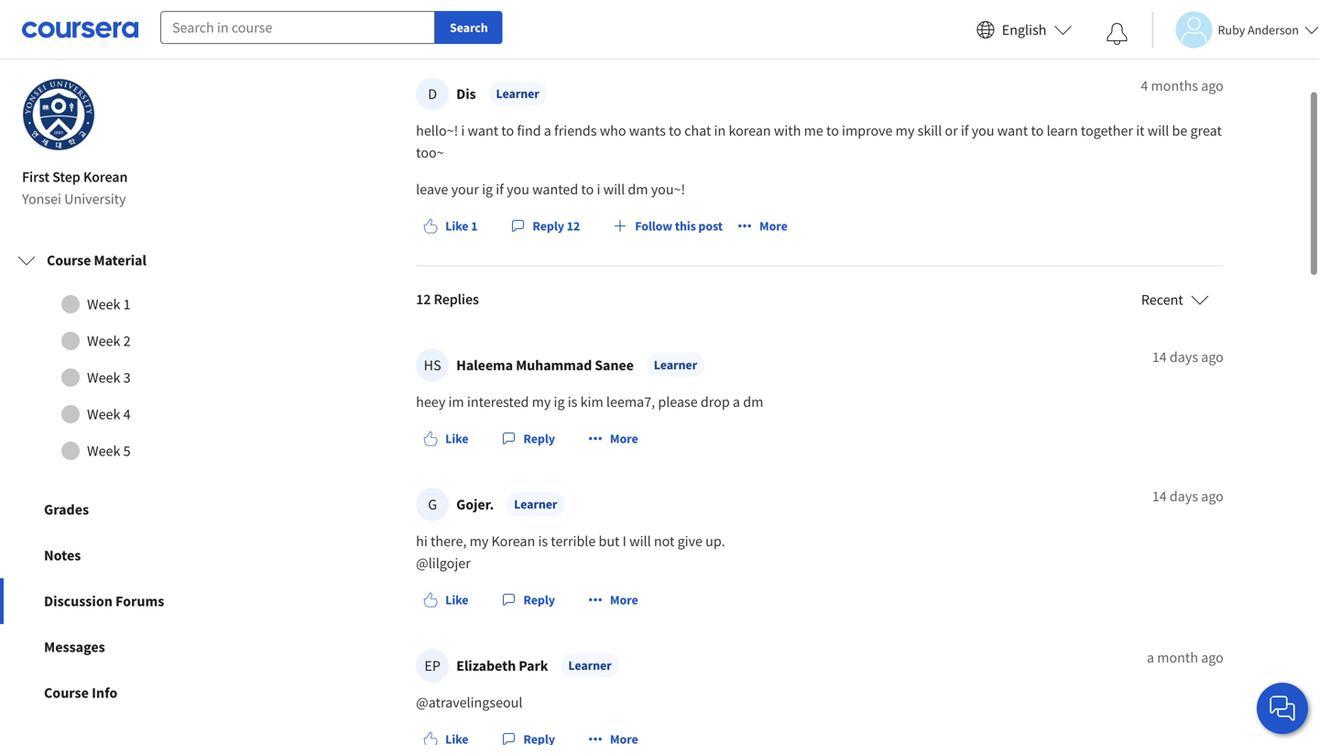 Task type: vqa. For each thing, say whether or not it's contained in the screenshot.
kim on the bottom of page
yes



Task type: describe. For each thing, give the bounding box(es) containing it.
this
[[675, 218, 696, 234]]

in
[[715, 121, 726, 140]]

1 vertical spatial if
[[496, 180, 504, 198]]

3
[[123, 369, 131, 387]]

like button for heey im interested my ig is kim leema7, please drop a dm
[[416, 422, 476, 455]]

korean inside hi there, my korean is terrible but i will not give up. @lilgojer
[[492, 532, 536, 550]]

week 4
[[87, 405, 131, 424]]

search button
[[435, 11, 503, 44]]

me
[[804, 121, 824, 140]]

recent
[[1142, 290, 1184, 309]]

haleema
[[457, 356, 513, 374]]

grades link
[[0, 487, 264, 533]]

4 thumbs up image from the top
[[424, 732, 438, 745]]

2 vertical spatial a
[[1148, 649, 1155, 667]]

more for drop
[[610, 430, 639, 447]]

recent button
[[1142, 289, 1210, 311]]

follow
[[635, 218, 673, 234]]

a month ago
[[1148, 649, 1224, 667]]

week 2 link
[[17, 323, 247, 359]]

your
[[452, 180, 479, 198]]

g
[[428, 495, 437, 514]]

friends inside hello~! i want to find a friends who wants to chat in korean with me to improve my skill or if you want to learn together it will be great too~
[[555, 121, 597, 140]]

yonsei
[[22, 190, 61, 208]]

week 3
[[87, 369, 131, 387]]

0 vertical spatial is
[[568, 393, 578, 411]]

week for week 2
[[87, 332, 120, 350]]

korean
[[729, 121, 772, 140]]

improve
[[842, 121, 893, 140]]

week 5
[[87, 442, 131, 460]]

muhammad
[[516, 356, 592, 374]]

there,
[[431, 532, 467, 550]]

together
[[1082, 121, 1134, 140]]

course for course material
[[47, 251, 91, 270]]

too~
[[416, 143, 444, 162]]

4 months ago
[[1142, 77, 1224, 95]]

thumbs up image for hs
[[424, 431, 438, 446]]

0 horizontal spatial more button
[[581, 422, 646, 455]]

days for up.
[[1170, 487, 1199, 506]]

ruby anderson button
[[1153, 11, 1320, 48]]

4 inside forum thread element
[[1142, 77, 1149, 95]]

follow this post button
[[606, 209, 731, 242]]

reply 12
[[533, 218, 580, 234]]

will for you~!
[[604, 180, 625, 198]]

a inside hello~! i want to find a friends who wants to chat in korean with me to improve my skill or if you want to learn together it will be great too~
[[544, 121, 552, 140]]

finding
[[416, 31, 471, 54]]

week for week 5
[[87, 442, 120, 460]]

1 vertical spatial i
[[597, 180, 601, 198]]

skill
[[918, 121, 943, 140]]

chat with us image
[[1269, 694, 1298, 723]]

please
[[658, 393, 698, 411]]

0 horizontal spatial dm
[[628, 180, 649, 198]]

leema7,
[[607, 393, 656, 411]]

days for dm
[[1170, 348, 1199, 366]]

ago for @atravelingseoul
[[1202, 649, 1224, 667]]

5
[[123, 442, 131, 460]]

1 for week 1
[[123, 295, 131, 314]]

hs
[[424, 356, 441, 374]]

park
[[519, 657, 549, 675]]

ig inside replies element
[[554, 393, 565, 411]]

d
[[428, 85, 437, 103]]

i
[[623, 532, 627, 550]]

messages
[[44, 638, 105, 656]]

like 1 button
[[416, 209, 485, 242]]

month
[[1158, 649, 1199, 667]]

more for not
[[610, 592, 639, 608]]

ago for hi there, my korean is terrible but i will not give up. @lilgojer
[[1202, 487, 1224, 506]]

wanted
[[533, 180, 579, 198]]

learn
[[1047, 121, 1079, 140]]

messages link
[[0, 624, 264, 670]]

months
[[1152, 77, 1199, 95]]

not
[[654, 532, 675, 550]]

to right wanted
[[582, 180, 594, 198]]

week for week 3
[[87, 369, 120, 387]]

1 for like 1
[[471, 218, 478, 234]]

replies element
[[416, 266, 1224, 745]]

replies
[[434, 290, 479, 308]]

but
[[599, 532, 620, 550]]

hello~! i want to find a friends who wants to chat in korean with me to improve my skill or if you want to learn together it will be great too~
[[416, 121, 1226, 162]]

yonsei university image
[[22, 78, 95, 151]]

wants
[[630, 121, 666, 140]]

gojer.
[[457, 495, 494, 514]]

terrible
[[551, 532, 596, 550]]

2
[[123, 332, 131, 350]]

give
[[678, 532, 703, 550]]

english button
[[970, 0, 1080, 60]]

it
[[1137, 121, 1145, 140]]

to left learn
[[1032, 121, 1044, 140]]

0 horizontal spatial 4
[[123, 405, 131, 424]]

week 2
[[87, 332, 131, 350]]

discussion
[[44, 592, 113, 611]]

material
[[94, 251, 147, 270]]

drop
[[701, 393, 730, 411]]

info
[[92, 684, 118, 702]]

Search in course text field
[[160, 11, 435, 44]]

reply for haleema muhammad sanee
[[524, 430, 555, 447]]

who
[[600, 121, 627, 140]]

12 inside button
[[567, 218, 580, 234]]

grades
[[44, 501, 89, 519]]

like 1
[[446, 218, 478, 234]]

you inside hello~! i want to find a friends who wants to chat in korean with me to improve my skill or if you want to learn together it will be great too~
[[972, 121, 995, 140]]

chat
[[685, 121, 712, 140]]

you~!
[[652, 180, 686, 198]]

week 4 link
[[17, 396, 247, 433]]

week 3 link
[[17, 359, 247, 396]]

if inside hello~! i want to find a friends who wants to chat in korean with me to improve my skill or if you want to learn together it will be great too~
[[962, 121, 969, 140]]

is inside hi there, my korean is terrible but i will not give up. @lilgojer
[[538, 532, 548, 550]]

search
[[450, 19, 488, 36]]

12 inside replies element
[[416, 290, 431, 308]]

my inside hi there, my korean is terrible but i will not give up. @lilgojer
[[470, 532, 489, 550]]

with
[[774, 121, 802, 140]]

course material
[[47, 251, 147, 270]]

14 days ago for hi there, my korean is terrible but i will not give up. @lilgojer
[[1153, 487, 1224, 506]]

sanee
[[595, 356, 634, 374]]

ruby
[[1219, 22, 1246, 38]]

@lilgojer
[[416, 554, 471, 572]]

university
[[64, 190, 126, 208]]



Task type: locate. For each thing, give the bounding box(es) containing it.
0 horizontal spatial my
[[470, 532, 489, 550]]

if right or
[[962, 121, 969, 140]]

14
[[1153, 348, 1168, 366], [1153, 487, 1168, 506]]

thumbs up image down 'heey'
[[424, 431, 438, 446]]

1 vertical spatial 14
[[1153, 487, 1168, 506]]

like button for hi there, my korean is terrible but i will not give up. @lilgojer
[[416, 583, 476, 616]]

like for haleema muhammad sanee
[[446, 430, 469, 447]]

learner for elizabeth park
[[569, 657, 612, 674]]

week 5 link
[[17, 433, 247, 469]]

1 horizontal spatial my
[[532, 393, 551, 411]]

my right there,
[[470, 532, 489, 550]]

1 vertical spatial 14 days ago
[[1153, 487, 1224, 506]]

0 horizontal spatial ig
[[482, 180, 493, 198]]

week left 5
[[87, 442, 120, 460]]

more down the leema7,
[[610, 430, 639, 447]]

reply button for my
[[494, 422, 563, 455]]

1 like button from the top
[[416, 422, 476, 455]]

1 horizontal spatial korean
[[492, 532, 536, 550]]

discussion forums link
[[0, 578, 264, 624]]

hello~!
[[416, 121, 459, 140]]

course inside dropdown button
[[47, 251, 91, 270]]

0 vertical spatial days
[[1170, 348, 1199, 366]]

reply for gojer.
[[524, 592, 555, 608]]

2 like button from the top
[[416, 583, 476, 616]]

ep
[[425, 657, 441, 675]]

learner element up please
[[647, 353, 705, 377]]

1 reply button from the top
[[494, 422, 563, 455]]

dm
[[628, 180, 649, 198], [744, 393, 764, 411]]

more button right post
[[731, 209, 795, 242]]

0 vertical spatial more
[[760, 218, 788, 234]]

1 horizontal spatial if
[[962, 121, 969, 140]]

learner element right park
[[561, 654, 619, 677]]

is left terrible
[[538, 532, 548, 550]]

1 horizontal spatial want
[[998, 121, 1029, 140]]

1 vertical spatial reply
[[524, 430, 555, 447]]

0 vertical spatial my
[[896, 121, 915, 140]]

1 vertical spatial like
[[446, 430, 469, 447]]

0 vertical spatial i
[[461, 121, 465, 140]]

1 vertical spatial 1
[[123, 295, 131, 314]]

like button down @lilgojer
[[416, 583, 476, 616]]

thumbs up image down @lilgojer
[[424, 593, 438, 607]]

3 thumbs up image from the top
[[424, 593, 438, 607]]

reply inside button
[[533, 218, 565, 234]]

will inside hello~! i want to find a friends who wants to chat in korean with me to improve my skill or if you want to learn together it will be great too~
[[1148, 121, 1170, 140]]

2 vertical spatial will
[[630, 532, 651, 550]]

0 horizontal spatial is
[[538, 532, 548, 550]]

course left info
[[44, 684, 89, 702]]

leave
[[416, 180, 449, 198]]

2 reply button from the top
[[494, 583, 563, 616]]

reply down the interested
[[524, 430, 555, 447]]

3 ago from the top
[[1202, 487, 1224, 506]]

to
[[502, 121, 514, 140], [669, 121, 682, 140], [827, 121, 840, 140], [1032, 121, 1044, 140], [582, 180, 594, 198]]

1 14 from the top
[[1153, 348, 1168, 366]]

friends left who
[[555, 121, 597, 140]]

1 ago from the top
[[1202, 77, 1224, 95]]

korean up university
[[83, 168, 128, 186]]

0 horizontal spatial 12
[[416, 290, 431, 308]]

learner for haleema muhammad sanee
[[654, 357, 698, 373]]

1 days from the top
[[1170, 348, 1199, 366]]

like inside button
[[446, 218, 469, 234]]

heey
[[416, 393, 446, 411]]

1 horizontal spatial i
[[597, 180, 601, 198]]

4 week from the top
[[87, 405, 120, 424]]

thumbs up image
[[424, 219, 438, 233], [424, 431, 438, 446], [424, 593, 438, 607], [424, 732, 438, 745]]

1 horizontal spatial will
[[630, 532, 651, 550]]

1 vertical spatial dm
[[744, 393, 764, 411]]

my left "skill"
[[896, 121, 915, 140]]

want
[[468, 121, 499, 140], [998, 121, 1029, 140]]

learner element up terrible
[[507, 492, 565, 516]]

korean down gojer.
[[492, 532, 536, 550]]

2 days from the top
[[1170, 487, 1199, 506]]

notes link
[[0, 533, 264, 578]]

1 vertical spatial 4
[[123, 405, 131, 424]]

5 week from the top
[[87, 442, 120, 460]]

coursera image
[[22, 15, 138, 44]]

0 horizontal spatial if
[[496, 180, 504, 198]]

1 horizontal spatial 12
[[567, 218, 580, 234]]

3 like from the top
[[446, 592, 469, 608]]

2 want from the left
[[998, 121, 1029, 140]]

like down your
[[446, 218, 469, 234]]

week for week 4
[[87, 405, 120, 424]]

more button down the leema7,
[[581, 422, 646, 455]]

1 vertical spatial days
[[1170, 487, 1199, 506]]

0 vertical spatial you
[[972, 121, 995, 140]]

1 horizontal spatial more button
[[731, 209, 795, 242]]

help center image
[[1272, 698, 1294, 720]]

follow this post
[[635, 218, 723, 234]]

thumbs up image for d
[[424, 219, 438, 233]]

0 horizontal spatial a
[[544, 121, 552, 140]]

learner element up find
[[489, 82, 547, 105]]

i right hello~!
[[461, 121, 465, 140]]

1 vertical spatial you
[[507, 180, 530, 198]]

learner element
[[489, 82, 547, 105], [647, 353, 705, 377], [507, 492, 565, 516], [561, 654, 619, 677]]

reply button down the interested
[[494, 422, 563, 455]]

0 vertical spatial 14
[[1153, 348, 1168, 366]]

dm inside replies element
[[744, 393, 764, 411]]

0 vertical spatial a
[[544, 121, 552, 140]]

hi there, my korean is terrible but i will not give up. @lilgojer
[[416, 532, 726, 572]]

1 vertical spatial like button
[[416, 583, 476, 616]]

0 vertical spatial if
[[962, 121, 969, 140]]

12
[[567, 218, 580, 234], [416, 290, 431, 308]]

course material button
[[3, 235, 261, 286]]

1 inside "link"
[[123, 295, 131, 314]]

my inside hello~! i want to find a friends who wants to chat in korean with me to improve my skill or if you want to learn together it will be great too~
[[896, 121, 915, 140]]

dm left you~!
[[628, 180, 649, 198]]

step
[[52, 168, 80, 186]]

ago for heey im interested my ig is kim leema7, please drop a dm
[[1202, 348, 1224, 366]]

leave your ig if you wanted to i will dm you~!
[[416, 180, 686, 198]]

0 horizontal spatial will
[[604, 180, 625, 198]]

0 vertical spatial course
[[47, 251, 91, 270]]

reply 12 button
[[504, 209, 588, 242]]

discussion forums
[[44, 592, 164, 611]]

learner up please
[[654, 357, 698, 373]]

learner element for dis
[[489, 82, 547, 105]]

0 vertical spatial ig
[[482, 180, 493, 198]]

1 want from the left
[[468, 121, 499, 140]]

0 vertical spatial korean
[[83, 168, 128, 186]]

course info link
[[0, 670, 264, 716]]

a right find
[[544, 121, 552, 140]]

2 vertical spatial more
[[610, 592, 639, 608]]

1 horizontal spatial ig
[[554, 393, 565, 411]]

friends right finding
[[475, 31, 530, 54]]

post
[[699, 218, 723, 234]]

will left you~!
[[604, 180, 625, 198]]

14 for dm
[[1153, 348, 1168, 366]]

more button
[[581, 583, 646, 616]]

2 horizontal spatial a
[[1148, 649, 1155, 667]]

0 horizontal spatial 1
[[123, 295, 131, 314]]

0 horizontal spatial korean
[[83, 168, 128, 186]]

4 ago from the top
[[1202, 649, 1224, 667]]

1 vertical spatial reply button
[[494, 583, 563, 616]]

like button
[[416, 422, 476, 455], [416, 583, 476, 616]]

more inside more dropdown button
[[610, 592, 639, 608]]

course left material
[[47, 251, 91, 270]]

0 vertical spatial 14 days ago
[[1153, 348, 1224, 366]]

reply button down hi there, my korean is terrible but i will not give up. @lilgojer
[[494, 583, 563, 616]]

course info
[[44, 684, 118, 702]]

1 week from the top
[[87, 295, 120, 314]]

0 horizontal spatial i
[[461, 121, 465, 140]]

up.
[[706, 532, 726, 550]]

heey im interested my ig is kim leema7, please drop a dm
[[416, 393, 764, 411]]

i right wanted
[[597, 180, 601, 198]]

4 left months
[[1142, 77, 1149, 95]]

1 vertical spatial is
[[538, 532, 548, 550]]

great
[[1191, 121, 1223, 140]]

ig left kim
[[554, 393, 565, 411]]

4
[[1142, 77, 1149, 95], [123, 405, 131, 424]]

2 14 from the top
[[1153, 487, 1168, 506]]

find
[[517, 121, 541, 140]]

2 vertical spatial reply
[[524, 592, 555, 608]]

0 vertical spatial like button
[[416, 422, 476, 455]]

1 vertical spatial more button
[[581, 422, 646, 455]]

0 vertical spatial 1
[[471, 218, 478, 234]]

1 vertical spatial will
[[604, 180, 625, 198]]

thumbs up image down @atravelingseoul
[[424, 732, 438, 745]]

14 for up.
[[1153, 487, 1168, 506]]

2 14 days ago from the top
[[1153, 487, 1224, 506]]

more down 'i' on the left bottom
[[610, 592, 639, 608]]

0 vertical spatial reply
[[533, 218, 565, 234]]

2 vertical spatial my
[[470, 532, 489, 550]]

hi
[[416, 532, 428, 550]]

my down "haleema muhammad sanee"
[[532, 393, 551, 411]]

1 horizontal spatial you
[[972, 121, 995, 140]]

first
[[22, 168, 50, 186]]

2 vertical spatial like
[[446, 592, 469, 608]]

you right or
[[972, 121, 995, 140]]

1 vertical spatial course
[[44, 684, 89, 702]]

reply button for korean
[[494, 583, 563, 616]]

0 horizontal spatial friends
[[475, 31, 530, 54]]

1 horizontal spatial dm
[[744, 393, 764, 411]]

2 horizontal spatial will
[[1148, 121, 1170, 140]]

1 thumbs up image from the top
[[424, 219, 438, 233]]

0 vertical spatial like
[[446, 218, 469, 234]]

12 down wanted
[[567, 218, 580, 234]]

1 horizontal spatial 4
[[1142, 77, 1149, 95]]

thumbs up image inside the like 1 button
[[424, 219, 438, 233]]

2 week from the top
[[87, 332, 120, 350]]

ig right your
[[482, 180, 493, 198]]

will right it
[[1148, 121, 1170, 140]]

korean inside "first step korean yonsei university"
[[83, 168, 128, 186]]

week up week 2
[[87, 295, 120, 314]]

1 down your
[[471, 218, 478, 234]]

week inside 'link'
[[87, 369, 120, 387]]

like down @lilgojer
[[446, 592, 469, 608]]

1 vertical spatial ig
[[554, 393, 565, 411]]

0 vertical spatial reply button
[[494, 422, 563, 455]]

@atravelingseoul
[[416, 693, 523, 712]]

like
[[446, 218, 469, 234], [446, 430, 469, 447], [446, 592, 469, 608]]

2 thumbs up image from the top
[[424, 431, 438, 446]]

0 horizontal spatial you
[[507, 180, 530, 198]]

english
[[1003, 21, 1047, 39]]

12 left replies
[[416, 290, 431, 308]]

week for week 1
[[87, 295, 120, 314]]

a right drop
[[733, 393, 741, 411]]

you
[[972, 121, 995, 140], [507, 180, 530, 198]]

interested
[[467, 393, 529, 411]]

learner element for haleema muhammad sanee
[[647, 353, 705, 377]]

learner element for gojer.
[[507, 492, 565, 516]]

more
[[760, 218, 788, 234], [610, 430, 639, 447], [610, 592, 639, 608]]

course
[[47, 251, 91, 270], [44, 684, 89, 702]]

if right your
[[496, 180, 504, 198]]

0 vertical spatial 12
[[567, 218, 580, 234]]

will
[[1148, 121, 1170, 140], [604, 180, 625, 198], [630, 532, 651, 550]]

like down im
[[446, 430, 469, 447]]

0 vertical spatial dm
[[628, 180, 649, 198]]

elizabeth
[[457, 657, 516, 675]]

week up week 5 on the left
[[87, 405, 120, 424]]

week
[[87, 295, 120, 314], [87, 332, 120, 350], [87, 369, 120, 387], [87, 405, 120, 424], [87, 442, 120, 460]]

1 vertical spatial a
[[733, 393, 741, 411]]

0 vertical spatial will
[[1148, 121, 1170, 140]]

1 horizontal spatial is
[[568, 393, 578, 411]]

want left learn
[[998, 121, 1029, 140]]

week left 3
[[87, 369, 120, 387]]

learner element for elizabeth park
[[561, 654, 619, 677]]

1 vertical spatial friends
[[555, 121, 597, 140]]

12 replies
[[416, 290, 479, 308]]

1 vertical spatial korean
[[492, 532, 536, 550]]

forums
[[116, 592, 164, 611]]

first step korean yonsei university
[[22, 168, 128, 208]]

reply down the leave your ig if you wanted to i will dm you~!
[[533, 218, 565, 234]]

1 up 2
[[123, 295, 131, 314]]

1 inside button
[[471, 218, 478, 234]]

notes
[[44, 546, 81, 565]]

1 like from the top
[[446, 218, 469, 234]]

dm right drop
[[744, 393, 764, 411]]

show notifications image
[[1107, 23, 1129, 45]]

week inside "link"
[[87, 295, 120, 314]]

1 vertical spatial 12
[[416, 290, 431, 308]]

0 vertical spatial 4
[[1142, 77, 1149, 95]]

elizabeth park
[[457, 657, 549, 675]]

0 horizontal spatial want
[[468, 121, 499, 140]]

0 vertical spatial more button
[[731, 209, 795, 242]]

1 horizontal spatial 1
[[471, 218, 478, 234]]

like button down im
[[416, 422, 476, 455]]

week 1 link
[[17, 286, 247, 323]]

course for course info
[[44, 684, 89, 702]]

learner
[[496, 85, 540, 102], [654, 357, 698, 373], [514, 496, 558, 512], [569, 657, 612, 674]]

you left wanted
[[507, 180, 530, 198]]

i inside hello~! i want to find a friends who wants to chat in korean with me to improve my skill or if you want to learn together it will be great too~
[[461, 121, 465, 140]]

be
[[1173, 121, 1188, 140]]

to right me
[[827, 121, 840, 140]]

will for give
[[630, 532, 651, 550]]

4 up 5
[[123, 405, 131, 424]]

1 horizontal spatial friends
[[555, 121, 597, 140]]

im
[[449, 393, 464, 411]]

week left 2
[[87, 332, 120, 350]]

dis
[[457, 85, 476, 103]]

if
[[962, 121, 969, 140], [496, 180, 504, 198]]

2 ago from the top
[[1202, 348, 1224, 366]]

0 vertical spatial friends
[[475, 31, 530, 54]]

learner up terrible
[[514, 496, 558, 512]]

like for gojer.
[[446, 592, 469, 608]]

1 14 days ago from the top
[[1153, 348, 1224, 366]]

1 horizontal spatial a
[[733, 393, 741, 411]]

is left kim
[[568, 393, 578, 411]]

want down dis
[[468, 121, 499, 140]]

anderson
[[1249, 22, 1300, 38]]

3 week from the top
[[87, 369, 120, 387]]

learner for dis
[[496, 85, 540, 102]]

thumbs up image for g
[[424, 593, 438, 607]]

week 1
[[87, 295, 131, 314]]

thumbs up image left like 1
[[424, 219, 438, 233]]

to left the chat
[[669, 121, 682, 140]]

is
[[568, 393, 578, 411], [538, 532, 548, 550]]

to left find
[[502, 121, 514, 140]]

learner up find
[[496, 85, 540, 102]]

reply down hi there, my korean is terrible but i will not give up. @lilgojer
[[524, 592, 555, 608]]

14 days ago for heey im interested my ig is kim leema7, please drop a dm
[[1153, 348, 1224, 366]]

2 like from the top
[[446, 430, 469, 447]]

will inside hi there, my korean is terrible but i will not give up. @lilgojer
[[630, 532, 651, 550]]

a left month
[[1148, 649, 1155, 667]]

learner for gojer.
[[514, 496, 558, 512]]

forum thread element
[[416, 8, 1226, 745]]

learner right park
[[569, 657, 612, 674]]

a
[[544, 121, 552, 140], [733, 393, 741, 411], [1148, 649, 1155, 667]]

more right post
[[760, 218, 788, 234]]

2 horizontal spatial my
[[896, 121, 915, 140]]

1 vertical spatial my
[[532, 393, 551, 411]]

will right 'i' on the left bottom
[[630, 532, 651, 550]]

reply
[[533, 218, 565, 234], [524, 430, 555, 447], [524, 592, 555, 608]]

haleema muhammad sanee
[[457, 356, 634, 374]]

1 vertical spatial more
[[610, 430, 639, 447]]



